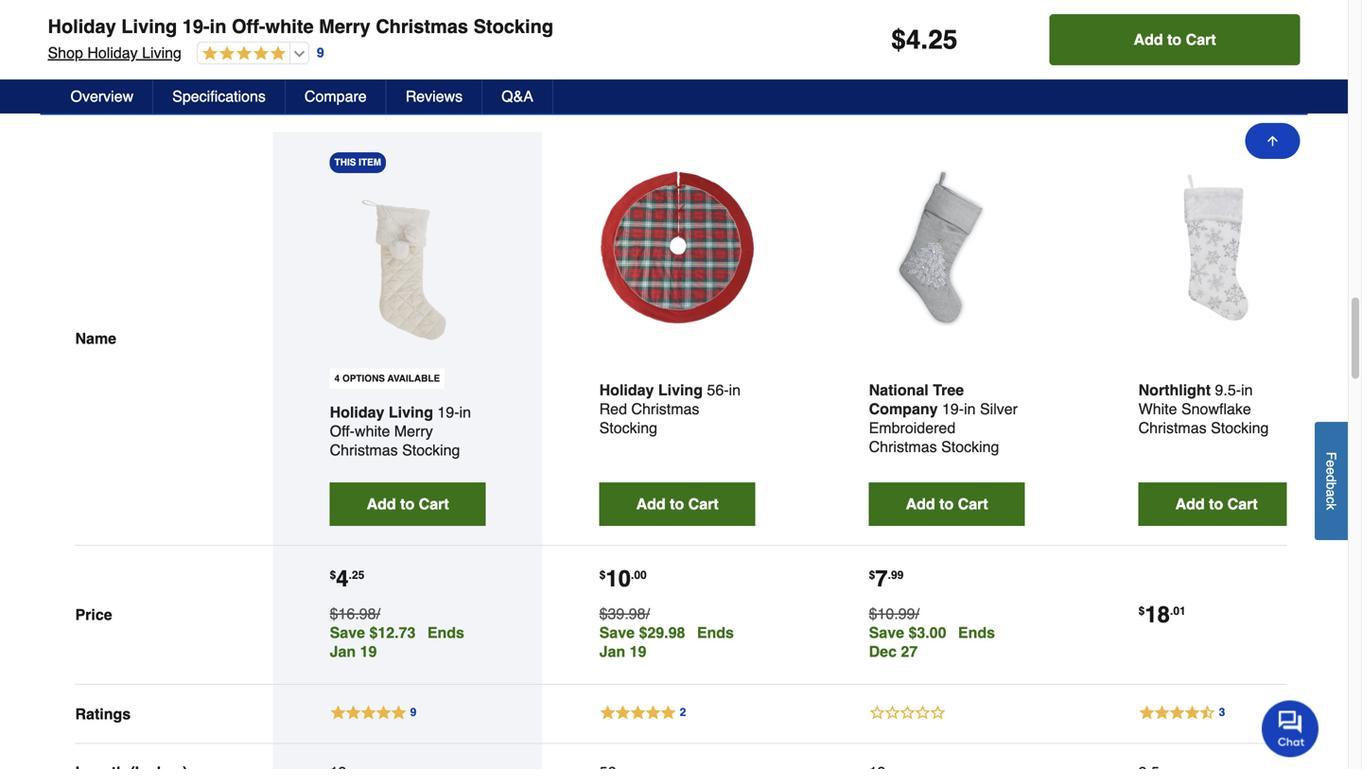 Task type: vqa. For each thing, say whether or not it's contained in the screenshot.


Task type: describe. For each thing, give the bounding box(es) containing it.
christmas inside 19-in silver embroidered christmas stocking
[[869, 438, 937, 456]]

$ for save $3.00
[[869, 569, 876, 582]]

$ 10 . 00
[[600, 566, 647, 592]]

$10.99
[[869, 605, 916, 623]]

27
[[901, 643, 918, 661]]

off- inside 19-in off-white merry christmas stocking
[[330, 423, 355, 440]]

reviews
[[406, 88, 463, 105]]

0 vertical spatial $ 4 . 25
[[892, 25, 958, 55]]

$12.73
[[369, 624, 416, 642]]

19 for 10
[[630, 643, 647, 661]]

item
[[359, 157, 381, 168]]

a
[[1324, 490, 1340, 497]]

ends dec 27
[[869, 624, 996, 661]]

add to cart for 9.5-in white snowflake christmas stocking
[[1176, 495, 1258, 513]]

national tree company
[[869, 381, 964, 418]]

$16.98
[[330, 605, 376, 623]]

2 cell from the left
[[600, 763, 756, 769]]

0 horizontal spatial off-
[[232, 16, 265, 37]]

9
[[317, 45, 324, 60]]

7
[[876, 566, 888, 592]]

chat invite button image
[[1262, 700, 1320, 758]]

national tree company 19-in silver embroidered christmas stocking image
[[869, 170, 1025, 326]]

4.9 stars image
[[198, 45, 286, 63]]

q&a
[[502, 88, 534, 105]]

ends for 7
[[959, 624, 996, 642]]

ends for 10
[[697, 624, 734, 642]]

0 vertical spatial white
[[265, 16, 314, 37]]

9.5-
[[1216, 381, 1242, 399]]

specifications
[[172, 88, 266, 105]]

shop holiday living
[[48, 44, 182, 62]]

19 for 4
[[360, 643, 377, 661]]

add to cart for 19-in silver embroidered christmas stocking
[[906, 495, 989, 513]]

4 options available
[[335, 373, 440, 384]]

2 e from the top
[[1324, 467, 1340, 475]]

tree
[[933, 381, 964, 399]]

add to cart button for 9.5-in white snowflake christmas stocking
[[1139, 483, 1295, 526]]

56-in red christmas stocking
[[600, 381, 741, 437]]

$ 7 . 99
[[869, 566, 904, 592]]

national
[[869, 381, 929, 399]]

holiday living for white
[[330, 404, 433, 421]]

this
[[335, 157, 356, 168]]

holiday living 19-in off-white merry christmas stocking image
[[330, 192, 486, 348]]

$3.00
[[909, 624, 947, 642]]

1 cell from the left
[[330, 763, 486, 769]]

cart for 56-in red christmas stocking
[[689, 495, 719, 513]]

save for 10
[[600, 624, 635, 642]]

red
[[600, 400, 627, 418]]

$10.99 /
[[869, 605, 920, 623]]

save for 7
[[869, 624, 905, 642]]

$ inside "$ 18 . 01"
[[1139, 605, 1145, 618]]

19- for 19-in silver embroidered christmas stocking
[[943, 400, 964, 418]]

19-in silver embroidered christmas stocking
[[869, 400, 1018, 456]]

cart for 19-in silver embroidered christmas stocking
[[958, 495, 989, 513]]

$ 18 . 01
[[1139, 602, 1186, 628]]

white inside 19-in off-white merry christmas stocking
[[355, 423, 390, 440]]

save for 4
[[330, 624, 365, 642]]

4 options available cell
[[330, 369, 445, 389]]

company
[[869, 400, 938, 418]]

. for save $29.98
[[631, 569, 634, 582]]

ratings
[[75, 705, 131, 723]]

4 cell from the left
[[1139, 763, 1295, 769]]

northlight 9.5-in white snowflake christmas stocking image
[[1139, 170, 1295, 326]]

0 horizontal spatial 19-
[[182, 16, 210, 37]]

ends jan 19 for 4
[[330, 624, 465, 661]]

jan for 10
[[600, 643, 626, 661]]

save $3.00
[[869, 624, 947, 642]]

19- for 19-in off-white merry christmas stocking
[[438, 404, 459, 421]]

stocking inside 19-in silver embroidered christmas stocking
[[942, 438, 1000, 456]]

$ for save $29.98
[[600, 569, 606, 582]]

save $12.73
[[330, 624, 416, 642]]

3 cell from the left
[[869, 763, 1025, 769]]

northlight
[[1139, 381, 1211, 399]]

stocking inside 19-in off-white merry christmas stocking
[[402, 442, 460, 459]]

christmas inside 9.5-in white snowflake christmas stocking
[[1139, 419, 1207, 437]]

/ for 10
[[646, 605, 650, 623]]

add for 56-in red christmas stocking
[[636, 495, 666, 513]]

0 vertical spatial merry
[[319, 16, 371, 37]]

snowflake
[[1182, 400, 1252, 418]]

living up shop holiday living
[[121, 16, 177, 37]]

f e e d b a c k button
[[1315, 422, 1349, 540]]

in for 19-in silver embroidered christmas stocking
[[964, 400, 976, 418]]



Task type: locate. For each thing, give the bounding box(es) containing it.
jan down save $29.98
[[600, 643, 626, 661]]

19- down available
[[438, 404, 459, 421]]

merry inside 19-in off-white merry christmas stocking
[[394, 423, 433, 440]]

1 horizontal spatial save
[[600, 624, 635, 642]]

save
[[330, 624, 365, 642], [600, 624, 635, 642], [869, 624, 905, 642]]

holiday up overview
[[87, 44, 138, 62]]

$39.98
[[600, 605, 646, 623]]

christmas right 'red' in the left bottom of the page
[[632, 400, 700, 418]]

2 ends jan 19 from the left
[[600, 624, 734, 661]]

shop
[[48, 44, 83, 62]]

1 horizontal spatial ends jan 19
[[600, 624, 734, 661]]

2 horizontal spatial ends
[[959, 624, 996, 642]]

0 horizontal spatial holiday living
[[330, 404, 433, 421]]

0 horizontal spatial ends jan 19
[[330, 624, 465, 661]]

0 horizontal spatial $ 4 . 25
[[330, 566, 365, 592]]

reviews button
[[387, 79, 483, 114]]

19- down tree at the right of the page
[[943, 400, 964, 418]]

1 vertical spatial merry
[[394, 423, 433, 440]]

in for 56-in red christmas stocking
[[729, 381, 741, 399]]

f
[[1324, 452, 1340, 460]]

add to cart
[[1134, 31, 1217, 48], [367, 495, 449, 513], [636, 495, 719, 513], [906, 495, 989, 513], [1176, 495, 1258, 513]]

1 vertical spatial 4
[[335, 373, 340, 384]]

1 vertical spatial off-
[[330, 423, 355, 440]]

off- down options
[[330, 423, 355, 440]]

56-
[[707, 381, 729, 399]]

save $29.98
[[600, 624, 686, 642]]

/ for 7
[[916, 605, 920, 623]]

10
[[606, 566, 631, 592]]

4
[[906, 25, 921, 55], [335, 373, 340, 384], [336, 566, 349, 592]]

silver
[[980, 400, 1018, 418]]

01
[[1174, 605, 1186, 618]]

ends right $29.98
[[697, 624, 734, 642]]

christmas
[[376, 16, 468, 37], [632, 400, 700, 418], [1139, 419, 1207, 437], [869, 438, 937, 456], [330, 442, 398, 459]]

add to cart button for 56-in red christmas stocking
[[600, 483, 756, 526]]

$ inside $ 4 . 25
[[330, 569, 336, 582]]

living left 56-
[[659, 381, 703, 399]]

merry
[[319, 16, 371, 37], [394, 423, 433, 440]]

19
[[360, 643, 377, 661], [630, 643, 647, 661]]

stocking
[[474, 16, 554, 37], [600, 419, 658, 437], [1211, 419, 1269, 437], [942, 438, 1000, 456], [402, 442, 460, 459]]

0 horizontal spatial /
[[376, 605, 380, 623]]

options
[[343, 373, 385, 384]]

add to cart for 56-in red christmas stocking
[[636, 495, 719, 513]]

1 19 from the left
[[360, 643, 377, 661]]

ends jan 19 for 10
[[600, 624, 734, 661]]

dec
[[869, 643, 897, 661]]

1 vertical spatial $ 4 . 25
[[330, 566, 365, 592]]

0 vertical spatial 4
[[906, 25, 921, 55]]

in
[[210, 16, 227, 37], [729, 381, 741, 399], [1242, 381, 1253, 399], [964, 400, 976, 418], [459, 404, 471, 421]]

1 horizontal spatial compare
[[305, 88, 367, 105]]

d
[[1324, 475, 1340, 482]]

christmas down embroidered in the bottom right of the page
[[869, 438, 937, 456]]

ends inside ends dec 27
[[959, 624, 996, 642]]

living
[[121, 16, 177, 37], [142, 44, 182, 62], [659, 381, 703, 399], [389, 404, 433, 421]]

$
[[892, 25, 906, 55], [330, 569, 336, 582], [600, 569, 606, 582], [869, 569, 876, 582], [1139, 605, 1145, 618]]

1 horizontal spatial holiday living
[[600, 381, 703, 399]]

1 horizontal spatial 19
[[630, 643, 647, 661]]

2 jan from the left
[[600, 643, 626, 661]]

1 horizontal spatial 25
[[929, 25, 958, 55]]

christmas down white
[[1139, 419, 1207, 437]]

2 19 from the left
[[630, 643, 647, 661]]

white up 4.9 stars image
[[265, 16, 314, 37]]

0 vertical spatial holiday living
[[600, 381, 703, 399]]

9.5-in white snowflake christmas stocking
[[1139, 381, 1269, 437]]

1 jan from the left
[[330, 643, 356, 661]]

19-
[[182, 16, 210, 37], [943, 400, 964, 418], [438, 404, 459, 421]]

3 save from the left
[[869, 624, 905, 642]]

0 horizontal spatial 19
[[360, 643, 377, 661]]

arrow up image
[[1266, 133, 1281, 149]]

1 horizontal spatial jan
[[600, 643, 626, 661]]

1 horizontal spatial merry
[[394, 423, 433, 440]]

2 horizontal spatial /
[[916, 605, 920, 623]]

save down $39.98
[[600, 624, 635, 642]]

holiday
[[48, 16, 116, 37], [87, 44, 138, 62], [600, 381, 654, 399], [330, 404, 385, 421]]

e up d
[[1324, 460, 1340, 467]]

$ 4 . 25
[[892, 25, 958, 55], [330, 566, 365, 592]]

ends right $3.00
[[959, 624, 996, 642]]

ends jan 19 down '$39.98 /'
[[600, 624, 734, 661]]

1 save from the left
[[330, 624, 365, 642]]

$ inside $ 10 . 00
[[600, 569, 606, 582]]

1 vertical spatial white
[[355, 423, 390, 440]]

ends jan 19
[[330, 624, 465, 661], [600, 624, 734, 661]]

ends right $12.73
[[428, 624, 465, 642]]

save down $16.98
[[330, 624, 365, 642]]

0 horizontal spatial merry
[[319, 16, 371, 37]]

99
[[891, 569, 904, 582]]

white
[[1139, 400, 1178, 418]]

in inside 56-in red christmas stocking
[[729, 381, 741, 399]]

19 down the "save $12.73"
[[360, 643, 377, 661]]

jan for 4
[[330, 643, 356, 661]]

e
[[1324, 460, 1340, 467], [1324, 467, 1340, 475]]

b
[[1324, 482, 1340, 490]]

to for 56-in red christmas stocking
[[670, 495, 684, 513]]

jan
[[330, 643, 356, 661], [600, 643, 626, 661]]

1 vertical spatial holiday living
[[330, 404, 433, 421]]

1 horizontal spatial 19-
[[438, 404, 459, 421]]

k
[[1324, 504, 1340, 510]]

stocking inside 9.5-in white snowflake christmas stocking
[[1211, 419, 1269, 437]]

2 horizontal spatial 19-
[[943, 400, 964, 418]]

holiday living
[[600, 381, 703, 399], [330, 404, 433, 421]]

overview button
[[52, 79, 153, 114]]

18
[[1145, 602, 1171, 628]]

save up dec
[[869, 624, 905, 642]]

christmas up reviews
[[376, 16, 468, 37]]

ends
[[428, 624, 465, 642], [697, 624, 734, 642], [959, 624, 996, 642]]

jan down the "save $12.73"
[[330, 643, 356, 661]]

2 vertical spatial 4
[[336, 566, 349, 592]]

this item
[[335, 157, 381, 168]]

name
[[75, 330, 116, 347]]

compare down shop holiday living
[[63, 70, 161, 96]]

c
[[1324, 497, 1340, 504]]

1 ends jan 19 from the left
[[330, 624, 465, 661]]

add for 19-in silver embroidered christmas stocking
[[906, 495, 936, 513]]

compare down 9
[[305, 88, 367, 105]]

19- up 4.9 stars image
[[182, 16, 210, 37]]

q&a button
[[483, 79, 554, 114]]

specifications button
[[153, 79, 286, 114]]

/ up the "save $12.73"
[[376, 605, 380, 623]]

compare
[[63, 70, 161, 96], [305, 88, 367, 105]]

chevron up image
[[1267, 73, 1286, 92]]

$ inside $ 7 . 99
[[869, 569, 876, 582]]

. inside $ 10 . 00
[[631, 569, 634, 582]]

$ for save $12.73
[[330, 569, 336, 582]]

2 save from the left
[[600, 624, 635, 642]]

. inside $ 7 . 99
[[888, 569, 891, 582]]

white down options
[[355, 423, 390, 440]]

holiday up shop
[[48, 16, 116, 37]]

embroidered
[[869, 419, 956, 437]]

/ up save $29.98
[[646, 605, 650, 623]]

christmas down options
[[330, 442, 398, 459]]

0 horizontal spatial 25
[[352, 569, 365, 582]]

to for 9.5-in white snowflake christmas stocking
[[1210, 495, 1224, 513]]

holiday living for christmas
[[600, 381, 703, 399]]

1 horizontal spatial ends
[[697, 624, 734, 642]]

off- up 4.9 stars image
[[232, 16, 265, 37]]

stocking down available
[[402, 442, 460, 459]]

00
[[634, 569, 647, 582]]

1 / from the left
[[376, 605, 380, 623]]

0 horizontal spatial jan
[[330, 643, 356, 661]]

$29.98
[[639, 624, 686, 642]]

1 vertical spatial 25
[[352, 569, 365, 582]]

1 horizontal spatial $ 4 . 25
[[892, 25, 958, 55]]

in for 19-in off-white merry christmas stocking
[[459, 404, 471, 421]]

stocking down snowflake in the right of the page
[[1211, 419, 1269, 437]]

25 inside $ 4 . 25
[[352, 569, 365, 582]]

e up b
[[1324, 467, 1340, 475]]

4 inside cell
[[335, 373, 340, 384]]

in for 9.5-in white snowflake christmas stocking
[[1242, 381, 1253, 399]]

0 horizontal spatial compare
[[63, 70, 161, 96]]

to for 19-in silver embroidered christmas stocking
[[940, 495, 954, 513]]

stocking down 'red' in the left bottom of the page
[[600, 419, 658, 437]]

merry down available
[[394, 423, 433, 440]]

add for 9.5-in white snowflake christmas stocking
[[1176, 495, 1205, 513]]

in inside 19-in silver embroidered christmas stocking
[[964, 400, 976, 418]]

to
[[1168, 31, 1182, 48], [400, 495, 415, 513], [670, 495, 684, 513], [940, 495, 954, 513], [1210, 495, 1224, 513]]

19 down save $29.98
[[630, 643, 647, 661]]

add to cart button for 19-in silver embroidered christmas stocking
[[869, 483, 1025, 526]]

living up specifications
[[142, 44, 182, 62]]

1 horizontal spatial off-
[[330, 423, 355, 440]]

0 horizontal spatial white
[[265, 16, 314, 37]]

holiday living 56-in red christmas stocking image
[[600, 170, 756, 326]]

0 vertical spatial off-
[[232, 16, 265, 37]]

in inside 19-in off-white merry christmas stocking
[[459, 404, 471, 421]]

2 / from the left
[[646, 605, 650, 623]]

holiday living down '4 options available' cell
[[330, 404, 433, 421]]

cart
[[1186, 31, 1217, 48], [419, 495, 449, 513], [689, 495, 719, 513], [958, 495, 989, 513], [1228, 495, 1258, 513]]

/ for 4
[[376, 605, 380, 623]]

cart for 9.5-in white snowflake christmas stocking
[[1228, 495, 1258, 513]]

25
[[929, 25, 958, 55], [352, 569, 365, 582]]

. for save $12.73
[[349, 569, 352, 582]]

cell
[[330, 763, 486, 769], [600, 763, 756, 769], [869, 763, 1025, 769], [1139, 763, 1295, 769]]

1 e from the top
[[1324, 460, 1340, 467]]

holiday down options
[[330, 404, 385, 421]]

$16.98 /
[[330, 605, 380, 623]]

stocking down silver
[[942, 438, 1000, 456]]

ends for 4
[[428, 624, 465, 642]]

white
[[265, 16, 314, 37], [355, 423, 390, 440]]

2 horizontal spatial save
[[869, 624, 905, 642]]

3 / from the left
[[916, 605, 920, 623]]

1 ends from the left
[[428, 624, 465, 642]]

1 horizontal spatial /
[[646, 605, 650, 623]]

1 horizontal spatial white
[[355, 423, 390, 440]]

19- inside 19-in off-white merry christmas stocking
[[438, 404, 459, 421]]

add to cart button
[[1050, 14, 1301, 65], [330, 483, 486, 526], [600, 483, 756, 526], [869, 483, 1025, 526], [1139, 483, 1295, 526]]

holiday living 19-in off-white merry christmas stocking
[[48, 16, 554, 37]]

0 vertical spatial 25
[[929, 25, 958, 55]]

ends jan 19 down $16.98 /
[[330, 624, 465, 661]]

compare button
[[42, 54, 1306, 113], [286, 79, 387, 114]]

0 horizontal spatial ends
[[428, 624, 465, 642]]

off-
[[232, 16, 265, 37], [330, 423, 355, 440]]

0 horizontal spatial save
[[330, 624, 365, 642]]

living down available
[[389, 404, 433, 421]]

holiday living up 'red' in the left bottom of the page
[[600, 381, 703, 399]]

stocking up q&a
[[474, 16, 554, 37]]

$39.98 /
[[600, 605, 650, 623]]

stocking inside 56-in red christmas stocking
[[600, 419, 658, 437]]

available
[[388, 373, 440, 384]]

19-in off-white merry christmas stocking
[[330, 404, 471, 459]]

holiday up 'red' in the left bottom of the page
[[600, 381, 654, 399]]

overview
[[71, 88, 134, 105]]

merry up 9
[[319, 16, 371, 37]]

f e e d b a c k
[[1324, 452, 1340, 510]]

christmas inside 19-in off-white merry christmas stocking
[[330, 442, 398, 459]]

christmas inside 56-in red christmas stocking
[[632, 400, 700, 418]]

. for save $3.00
[[888, 569, 891, 582]]

/
[[376, 605, 380, 623], [646, 605, 650, 623], [916, 605, 920, 623]]

2 ends from the left
[[697, 624, 734, 642]]

3 ends from the left
[[959, 624, 996, 642]]

add
[[1134, 31, 1164, 48], [367, 495, 396, 513], [636, 495, 666, 513], [906, 495, 936, 513], [1176, 495, 1205, 513]]

in inside 9.5-in white snowflake christmas stocking
[[1242, 381, 1253, 399]]

19- inside 19-in silver embroidered christmas stocking
[[943, 400, 964, 418]]

. inside "$ 18 . 01"
[[1171, 605, 1174, 618]]

.
[[921, 25, 929, 55], [349, 569, 352, 582], [631, 569, 634, 582], [888, 569, 891, 582], [1171, 605, 1174, 618]]

/ up save $3.00 at the right bottom of the page
[[916, 605, 920, 623]]

price
[[75, 606, 112, 624]]



